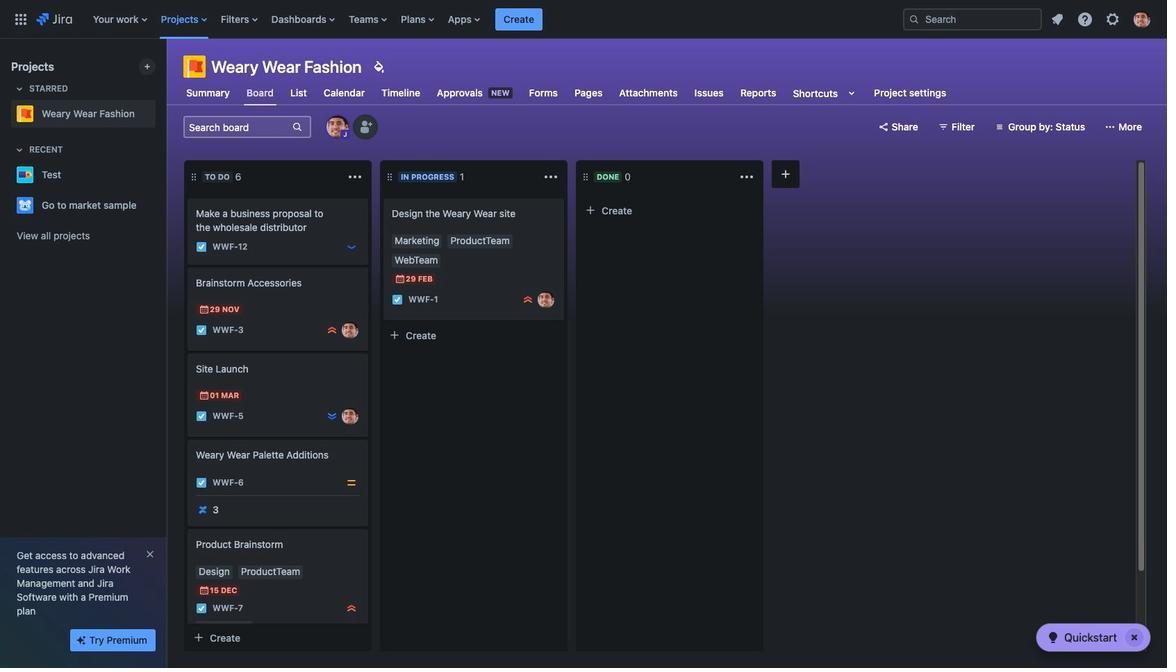 Task type: locate. For each thing, give the bounding box(es) containing it.
1 vertical spatial highest image
[[346, 604, 357, 615]]

1 horizontal spatial column actions menu image
[[738, 169, 755, 185]]

jira image
[[36, 11, 72, 27], [36, 11, 72, 27]]

james peterson image for highest icon to the top
[[538, 292, 554, 308]]

create image
[[179, 189, 196, 206], [179, 345, 196, 361], [179, 520, 196, 537]]

create image
[[375, 189, 392, 206], [179, 258, 196, 275], [179, 431, 196, 447]]

0 vertical spatial task image
[[196, 242, 207, 253]]

task image
[[196, 242, 207, 253], [196, 325, 207, 336], [196, 604, 207, 615]]

primary element
[[8, 0, 892, 39]]

add to starred image
[[151, 167, 168, 183]]

3 task image from the top
[[196, 604, 207, 615]]

column actions menu image down add people icon
[[347, 169, 363, 185]]

due date: 29 february 2024 image
[[395, 274, 406, 285]]

None search field
[[903, 8, 1042, 30]]

0 vertical spatial james peterson image
[[538, 292, 554, 308]]

column actions menu image left create column image
[[738, 169, 755, 185]]

collapse starred projects image
[[11, 81, 28, 97]]

0 horizontal spatial column actions menu image
[[347, 169, 363, 185]]

2 vertical spatial create image
[[179, 520, 196, 537]]

banner
[[0, 0, 1167, 39]]

confluence image
[[197, 505, 208, 516]]

highest image
[[522, 295, 534, 306], [346, 604, 357, 615]]

1 vertical spatial task image
[[196, 325, 207, 336]]

1 horizontal spatial highest image
[[522, 295, 534, 306]]

0 vertical spatial create image
[[179, 189, 196, 206]]

dismiss quickstart image
[[1123, 627, 1146, 650]]

list
[[86, 0, 892, 39], [1045, 7, 1159, 32]]

1 vertical spatial task image
[[196, 411, 207, 422]]

2 vertical spatial task image
[[196, 604, 207, 615]]

2 column actions menu image from the left
[[738, 169, 755, 185]]

james peterson image
[[538, 292, 554, 308], [342, 322, 358, 339], [342, 408, 358, 425]]

due date: 01 march 2024 image
[[199, 390, 210, 402], [199, 390, 210, 402]]

1 task image from the top
[[196, 242, 207, 253]]

highest image
[[327, 325, 338, 336]]

add to starred image
[[151, 197, 168, 214]]

column actions menu image
[[347, 169, 363, 185], [738, 169, 755, 185]]

Search field
[[903, 8, 1042, 30]]

1 vertical spatial james peterson image
[[342, 322, 358, 339]]

sidebar navigation image
[[151, 56, 182, 83]]

remove from starred image
[[151, 106, 168, 122]]

medium image
[[346, 478, 357, 489]]

james peterson image for highest image
[[342, 322, 358, 339]]

2 vertical spatial james peterson image
[[342, 408, 358, 425]]

task image
[[392, 295, 403, 306], [196, 411, 207, 422], [196, 478, 207, 489]]

1 vertical spatial create image
[[179, 345, 196, 361]]

1 horizontal spatial list
[[1045, 7, 1159, 32]]

0 vertical spatial highest image
[[522, 295, 534, 306]]

tab list
[[175, 81, 957, 106]]

show subtasks image
[[230, 623, 247, 640]]

list item
[[495, 0, 543, 39]]

0 vertical spatial create image
[[375, 189, 392, 206]]

low image
[[346, 242, 357, 253]]

0 horizontal spatial list
[[86, 0, 892, 39]]

due date: 29 november 2023 image
[[199, 304, 210, 315]]

appswitcher icon image
[[13, 11, 29, 27]]

lowest image
[[327, 411, 338, 422]]

due date: 15 december 2023 image
[[199, 586, 210, 597], [199, 586, 210, 597]]



Task type: vqa. For each thing, say whether or not it's contained in the screenshot.
bottom Your
no



Task type: describe. For each thing, give the bounding box(es) containing it.
settings image
[[1105, 11, 1121, 27]]

1 column actions menu image from the left
[[347, 169, 363, 185]]

0 horizontal spatial highest image
[[346, 604, 357, 615]]

2 vertical spatial create image
[[179, 431, 196, 447]]

create project image
[[142, 61, 153, 72]]

column actions menu image
[[543, 169, 559, 185]]

close premium upgrade banner image
[[144, 549, 156, 561]]

your profile and settings image
[[1134, 11, 1150, 27]]

set project background image
[[370, 58, 387, 75]]

1 create image from the top
[[179, 189, 196, 206]]

check image
[[1045, 630, 1061, 647]]

due date: 29 february 2024 image
[[395, 274, 406, 285]]

james peterson image for lowest image
[[342, 408, 358, 425]]

search image
[[909, 14, 920, 25]]

notifications image
[[1049, 11, 1066, 27]]

2 task image from the top
[[196, 325, 207, 336]]

add people image
[[357, 119, 374, 135]]

due date: 29 november 2023 image
[[199, 304, 210, 315]]

0 vertical spatial task image
[[392, 295, 403, 306]]

help image
[[1077, 11, 1093, 27]]

confluence image
[[197, 505, 208, 516]]

2 vertical spatial task image
[[196, 478, 207, 489]]

3 create image from the top
[[179, 520, 196, 537]]

2 create image from the top
[[179, 345, 196, 361]]

create column image
[[777, 166, 794, 183]]

1 vertical spatial create image
[[179, 258, 196, 275]]

Search board text field
[[185, 117, 290, 137]]

collapse recent projects image
[[11, 142, 28, 158]]



